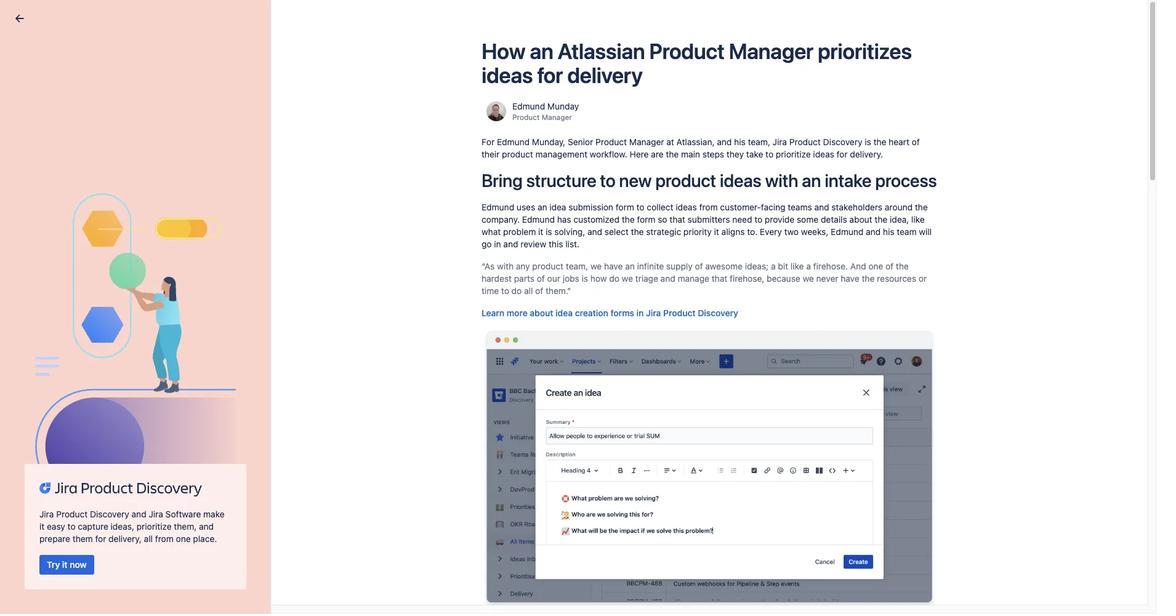 Task type: locate. For each thing, give the bounding box(es) containing it.
ideas up teams
[[116, 213, 137, 224]]

your right 'give'
[[421, 349, 438, 359]]

external up the team
[[475, 323, 519, 338]]

external inside 'give your customers and team access to external knowledge and tools from your jira service management portal.'
[[564, 349, 596, 359]]

give your customers and team access to external knowledge and tools from your jira service management portal.
[[401, 349, 681, 372]]

1 vertical spatial jira
[[49, 390, 64, 400]]

team
[[117, 199, 137, 207]]

atlassian down with
[[71, 338, 106, 348]]

0 vertical spatial your
[[96, 199, 115, 207]]

from up knowledge
[[579, 323, 604, 338]]

deliver
[[136, 227, 158, 235]]

to inside 'give your customers and team access to external knowledge and tools from your jira service management portal.'
[[554, 349, 562, 359]]

0 horizontal spatial from
[[456, 361, 474, 372]]

from
[[579, 323, 604, 338], [456, 361, 474, 372]]

1 horizontal spatial from
[[579, 323, 604, 338]]

to inside how to prioritize ideas learn how atlassian teams deliver new ideas
[[68, 213, 76, 224]]

to
[[68, 213, 76, 224], [461, 323, 472, 338], [554, 349, 562, 359]]

teams
[[114, 227, 134, 235]]

0 vertical spatial to
[[68, 213, 76, 224]]

confluence
[[48, 243, 93, 253]]

1 vertical spatial slack
[[79, 316, 97, 324]]

1 vertical spatial atlassian
[[130, 316, 159, 324]]

products down directory
[[161, 316, 190, 324]]

1 horizontal spatial external
[[564, 349, 596, 359]]

1 horizontal spatial ideas
[[175, 227, 192, 235]]

atlassian inside slack integrate slack with your atlassian products
[[130, 316, 159, 324]]

1 vertical spatial your
[[48, 286, 63, 294]]

external
[[475, 323, 519, 338], [564, 349, 596, 359]]

slack integrate slack with your atlassian products
[[48, 302, 190, 324]]

manage list
[[26, 420, 73, 430]]

and for team
[[485, 349, 499, 359]]

0 vertical spatial products
[[161, 316, 190, 324]]

0 horizontal spatial products
[[109, 338, 144, 348]]

banner
[[0, 0, 1158, 35]]

atlassian down prioritize
[[83, 227, 112, 235]]

atlassian up more atlassian products link
[[130, 316, 159, 324]]

more down integrate
[[48, 338, 68, 348]]

products inside slack integrate slack with your atlassian products
[[161, 316, 190, 324]]

portal
[[634, 323, 666, 338]]

to right out on the left of the page
[[461, 323, 472, 338]]

0 horizontal spatial to
[[68, 213, 76, 224]]

1 vertical spatial products
[[109, 338, 144, 348]]

external up management
[[564, 349, 596, 359]]

access
[[524, 349, 552, 359]]

products inside more atlassian products link
[[109, 338, 144, 348]]

and left tools
[[644, 349, 659, 359]]

products down slack integrate slack with your atlassian products
[[109, 338, 144, 348]]

your down customers
[[477, 361, 494, 372]]

with
[[99, 316, 112, 324]]

more
[[48, 338, 68, 348], [23, 369, 44, 377]]

and left the team
[[485, 349, 499, 359]]

0 vertical spatial external
[[475, 323, 519, 338]]

your
[[157, 256, 172, 264], [114, 316, 128, 324], [607, 323, 631, 338], [421, 349, 438, 359], [477, 361, 494, 372]]

0 vertical spatial jira
[[497, 361, 511, 372]]

appswitcher icon image
[[11, 10, 26, 24]]

your inside 'button'
[[48, 286, 63, 294]]

0 vertical spatial more
[[48, 338, 68, 348]]

1 horizontal spatial products
[[161, 316, 190, 324]]

from down customers
[[456, 361, 474, 372]]

1 vertical spatial from
[[456, 361, 474, 372]]

jira up manage list
[[49, 390, 64, 400]]

products
[[161, 316, 190, 324], [109, 338, 144, 348]]

work
[[173, 256, 189, 264]]

add
[[521, 392, 537, 402]]

1 vertical spatial to
[[461, 323, 472, 338]]

0 vertical spatial atlassian
[[83, 227, 112, 235]]

dialog
[[0, 0, 1158, 615]]

close drawer image
[[12, 11, 27, 26]]

slack up integrate
[[48, 302, 70, 312]]

manage list link
[[18, 415, 80, 435]]

directory
[[135, 286, 164, 294]]

jira
[[497, 361, 511, 372], [49, 390, 64, 400]]

resources
[[522, 323, 576, 338]]

manage
[[26, 420, 58, 430]]

ideas
[[116, 213, 137, 224], [175, 227, 192, 235]]

1 vertical spatial more
[[23, 369, 44, 377]]

jira inside 'give your customers and team access to external knowledge and tools from your jira service management portal.'
[[497, 361, 511, 372]]

and
[[114, 256, 126, 264], [485, 349, 499, 359], [644, 349, 659, 359]]

more up 'manage'
[[23, 369, 44, 377]]

1 horizontal spatial more
[[48, 338, 68, 348]]

your left work
[[157, 256, 172, 264]]

and for organize
[[114, 256, 126, 264]]

1 vertical spatial external
[[564, 349, 596, 359]]

new
[[160, 227, 173, 235]]

your
[[96, 199, 115, 207], [48, 286, 63, 294]]

2 vertical spatial to
[[554, 349, 562, 359]]

0 horizontal spatial and
[[114, 256, 126, 264]]

how
[[48, 213, 66, 224]]

0 horizontal spatial slack
[[48, 302, 70, 312]]

and inside confluence create, collaborate, and organize your work
[[114, 256, 126, 264]]

your up prioritize
[[96, 199, 115, 207]]

1 horizontal spatial slack
[[79, 316, 97, 324]]

1 horizontal spatial jira
[[497, 361, 511, 372]]

1 horizontal spatial and
[[485, 349, 499, 359]]

to up how
[[68, 213, 76, 224]]

to up management
[[554, 349, 562, 359]]

0 vertical spatial slack
[[48, 302, 70, 312]]

slack
[[48, 302, 70, 312], [79, 316, 97, 324]]

and left organize in the top left of the page
[[114, 256, 126, 264]]

slack left with
[[79, 316, 97, 324]]

0 vertical spatial ideas
[[116, 213, 137, 224]]

ideas right new
[[175, 227, 192, 235]]

your left company's
[[48, 286, 63, 294]]

0 horizontal spatial your
[[48, 286, 63, 294]]

atlassian
[[83, 227, 112, 235], [130, 316, 159, 324], [71, 338, 106, 348]]

learn
[[48, 227, 66, 235]]

your right with
[[114, 316, 128, 324]]

project
[[439, 51, 467, 62]]

for
[[80, 199, 94, 207]]

2 horizontal spatial to
[[554, 349, 562, 359]]

0 horizontal spatial jira
[[49, 390, 64, 400]]

jira down the team
[[497, 361, 511, 372]]

0 horizontal spatial more
[[23, 369, 44, 377]]



Task type: describe. For each thing, give the bounding box(es) containing it.
project settings link
[[439, 49, 501, 64]]

project settings
[[439, 51, 501, 62]]

knowledge
[[599, 349, 642, 359]]

company's
[[65, 286, 100, 294]]

link
[[415, 323, 438, 338]]

link out to external resources from your portal
[[415, 323, 666, 338]]

your company's teamwork directory
[[48, 286, 164, 294]]

from inside 'give your customers and team access to external knowledge and tools from your jira service management portal.'
[[456, 361, 474, 372]]

out
[[441, 323, 459, 338]]

your inside confluence create, collaborate, and organize your work
[[157, 256, 172, 264]]

recommended for your team
[[23, 199, 137, 207]]

0 horizontal spatial ideas
[[116, 213, 137, 224]]

add a link
[[521, 392, 561, 402]]

team
[[502, 349, 522, 359]]

atlassian inside how to prioritize ideas learn how atlassian teams deliver new ideas
[[83, 227, 112, 235]]

2 horizontal spatial and
[[644, 349, 659, 359]]

primary element
[[7, 0, 924, 34]]

add a link button
[[513, 388, 568, 407]]

Search field
[[924, 7, 1047, 27]]

1 horizontal spatial your
[[96, 199, 115, 207]]

more for more atlassian products
[[48, 338, 68, 348]]

confluence create, collaborate, and organize your work
[[48, 243, 189, 264]]

0 horizontal spatial external
[[475, 323, 519, 338]]

link
[[546, 392, 561, 402]]

your up knowledge
[[607, 323, 631, 338]]

jira link
[[18, 380, 245, 410]]

management
[[545, 361, 597, 372]]

customers
[[440, 349, 482, 359]]

teamwork
[[102, 286, 133, 294]]

recommended
[[23, 199, 78, 207]]

1 horizontal spatial to
[[461, 323, 472, 338]]

prioritize
[[78, 213, 113, 224]]

create,
[[48, 256, 72, 264]]

tools
[[661, 349, 681, 359]]

give
[[401, 349, 418, 359]]

more for more
[[23, 369, 44, 377]]

more atlassian products link
[[18, 329, 245, 358]]

a
[[539, 392, 544, 402]]

your inside slack integrate slack with your atlassian products
[[114, 316, 128, 324]]

how to prioritize ideas learn how atlassian teams deliver new ideas
[[48, 213, 192, 235]]

your company's teamwork directory button
[[18, 269, 214, 298]]

how
[[68, 227, 81, 235]]

organize
[[128, 256, 155, 264]]

portal.
[[600, 361, 625, 372]]

1 vertical spatial ideas
[[175, 227, 192, 235]]

integrate
[[48, 316, 77, 324]]

2 vertical spatial atlassian
[[71, 338, 106, 348]]

settings
[[469, 51, 501, 62]]

list
[[61, 420, 73, 430]]

service
[[513, 361, 543, 372]]

collaborate,
[[74, 256, 112, 264]]

0 vertical spatial from
[[579, 323, 604, 338]]

more atlassian products
[[48, 338, 144, 348]]



Task type: vqa. For each thing, say whether or not it's contained in the screenshot.
More More
yes



